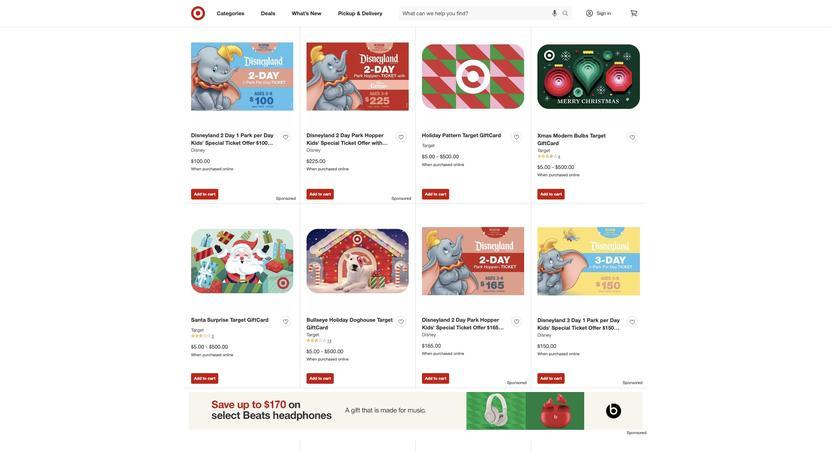 Task type: locate. For each thing, give the bounding box(es) containing it.
1 vertical spatial per
[[601, 317, 609, 324]]

offer
[[242, 140, 255, 146], [358, 140, 370, 146], [473, 325, 486, 331], [589, 325, 602, 332]]

1 inside "disneyland 2 day 1 park per day kids' special ticket offer $100 (ages 3-9)"
[[236, 132, 239, 139]]

online inside the $165.00 when purchased online
[[454, 352, 465, 357]]

add to cart button
[[191, 189, 219, 200], [307, 189, 334, 200], [422, 189, 450, 200], [538, 189, 565, 200], [191, 374, 219, 384], [307, 374, 334, 384], [422, 374, 450, 384], [538, 374, 565, 384]]

9) up $150.00 when purchased online
[[559, 333, 564, 339]]

special inside "disneyland 2 day 1 park per day kids' special ticket offer $100 (ages 3-9)"
[[205, 140, 224, 146]]

disneyland up genie+
[[307, 132, 335, 139]]

9) up the $165.00 when purchased online
[[443, 332, 448, 339]]

disneyland up $100.00
[[191, 132, 219, 139]]

disneyland 2 day park hopper kids' special ticket offer $165 (ages 3-9) image
[[422, 211, 525, 313]]

disneyland 2 day park hopper kids' special ticket offer with genie+ $225 (ages 3-9)
[[307, 132, 384, 154]]

per inside disneyland 3 day 1 park per day kids' special ticket offer $150 (ages 3-9)
[[601, 317, 609, 324]]

sign in
[[597, 10, 611, 16]]

9) inside disneyland 3 day 1 park per day kids' special ticket offer $150 (ages 3-9)
[[559, 333, 564, 339]]

ticket left "$165" on the right bottom of the page
[[457, 325, 472, 331]]

$5.00 - $500.00 when purchased online for modern
[[538, 164, 580, 178]]

cart for holiday pattern target giftcard
[[439, 192, 447, 197]]

1 horizontal spatial delivery
[[579, 1, 598, 7]]

disneyland 2 day park hopper kids' special ticket offer with genie+ $225 (ages 3-9) link
[[307, 132, 393, 154]]

2 up the $165.00 when purchased online
[[452, 317, 455, 324]]

park
[[241, 132, 252, 139], [352, 132, 364, 139], [467, 317, 479, 324], [587, 317, 599, 324]]

ticket left $100 at the top
[[226, 140, 241, 146]]

disneyland 2 day 1 park per day kids' special ticket offer $100 (ages 3-9) link
[[191, 132, 278, 154]]

add to cart for xmas modern bulbs target giftcard
[[541, 192, 562, 197]]

special up "$100.00 when purchased online"
[[205, 140, 224, 146]]

special inside disneyland 3 day 1 park per day kids' special ticket offer $150 (ages 3-9)
[[552, 325, 571, 332]]

online down "disneyland 2 day 1 park per day kids' special ticket offer $100 (ages 3-9)"
[[223, 167, 233, 172]]

online down disneyland 3 day 1 park per day kids' special ticket offer $150 (ages 3-9)
[[569, 352, 580, 357]]

0 vertical spatial holiday
[[422, 132, 441, 139]]

target link for holiday pattern target giftcard
[[422, 142, 435, 149]]

disneyland inside disneyland 3 day 1 park per day kids' special ticket offer $150 (ages 3-9)
[[538, 317, 566, 324]]

$5.00 - $500.00 when purchased online down the pattern
[[422, 153, 465, 167]]

0 horizontal spatial per
[[254, 132, 262, 139]]

cart for santa surprise target giftcard
[[208, 376, 216, 381]]

target inside bullseye holiday doghouse target giftcard
[[377, 317, 393, 324]]

$500.00 down the 4 on the right top of the page
[[556, 164, 575, 171]]

bullseye holiday doghouse target giftcard
[[307, 317, 393, 331]]

0 horizontal spatial 3
[[212, 334, 214, 339]]

0 vertical spatial hopper
[[365, 132, 384, 139]]

1 vertical spatial 3
[[212, 334, 214, 339]]

deals
[[261, 10, 276, 16]]

1 inside disneyland 3 day 1 park per day kids' special ticket offer $150 (ages 3-9)
[[583, 317, 586, 324]]

disneyland inside disneyland 2 day park hopper kids' special ticket offer $165 (ages 3-9)
[[422, 317, 450, 324]]

disneyland for disneyland 2 day park hopper kids' special ticket offer with genie+ $225 (ages 3-9)
[[307, 132, 335, 139]]

$500.00 down the pattern
[[440, 153, 459, 160]]

9) up "$100.00 when purchased online"
[[212, 147, 217, 154]]

add for disneyland 2 day 1 park per day kids' special ticket offer $100 (ages 3-9)
[[194, 192, 202, 197]]

$5.00
[[422, 153, 435, 160], [538, 164, 551, 171], [191, 344, 204, 351], [307, 349, 320, 355]]

$150.00 when purchased online
[[538, 343, 580, 357]]

kids'
[[191, 140, 204, 146], [307, 140, 319, 146], [422, 325, 435, 331], [538, 325, 551, 332]]

disney for disneyland 2 day park hopper kids' special ticket offer with genie+ $225 (ages 3-9)
[[307, 147, 321, 153]]

disney for disneyland 2 day 1 park per day kids' special ticket offer $100 (ages 3-9)
[[191, 147, 205, 153]]

pattern
[[443, 132, 461, 139]]

3- for disneyland 2 day park hopper kids' special ticket offer with genie+ $225 (ages 3-9)
[[355, 147, 360, 154]]

search
[[560, 10, 576, 17]]

1 horizontal spatial pickup
[[467, 1, 483, 7]]

$100.00
[[191, 158, 210, 165]]

1 vertical spatial hopper
[[481, 317, 499, 324]]

$5.00 for bullseye holiday doghouse target giftcard
[[307, 349, 320, 355]]

holiday right bullseye in the bottom of the page
[[330, 317, 348, 324]]

online down holiday pattern target giftcard link
[[454, 162, 465, 167]]

$5.00 - $500.00 when purchased online
[[422, 153, 465, 167], [538, 164, 580, 178], [191, 344, 233, 358], [307, 349, 349, 362]]

9)
[[212, 147, 217, 154], [360, 147, 365, 154], [443, 332, 448, 339], [559, 333, 564, 339]]

add to cart for disneyland 2 day park hopper kids' special ticket offer $165 (ages 3-9)
[[425, 376, 447, 381]]

disney up $100.00
[[191, 147, 205, 153]]

$225.00
[[307, 158, 326, 165]]

sponsored for disneyland 2 day park hopper kids' special ticket offer with genie+ $225 (ages 3-9)
[[392, 196, 412, 201]]

0 vertical spatial in
[[517, 1, 521, 7]]

(ages up $100.00
[[191, 147, 206, 154]]

xmas modern bulbs target giftcard
[[538, 132, 606, 147]]

delivery for pickup & delivery
[[362, 10, 383, 16]]

offer left $150
[[589, 325, 602, 332]]

1 horizontal spatial hopper
[[481, 317, 499, 324]]

target link for santa surprise target giftcard
[[191, 327, 204, 334]]

3
[[567, 317, 570, 324], [212, 334, 214, 339]]

pickup for pickup
[[467, 1, 483, 7]]

holiday
[[422, 132, 441, 139], [330, 317, 348, 324]]

$5.00 - $500.00 when purchased online down the 4 on the right top of the page
[[538, 164, 580, 178]]

0 horizontal spatial holiday
[[330, 317, 348, 324]]

0 horizontal spatial hopper
[[365, 132, 384, 139]]

$5.00 for santa surprise target giftcard
[[191, 344, 204, 351]]

disney up $150.00
[[538, 333, 552, 338]]

$500.00 for pattern
[[440, 153, 459, 160]]

2 inside disneyland 2 day park hopper kids' special ticket offer with genie+ $225 (ages 3-9)
[[336, 132, 339, 139]]

special up the $165.00 when purchased online
[[436, 325, 455, 331]]

$5.00 for holiday pattern target giftcard
[[422, 153, 435, 160]]

1 vertical spatial 1
[[583, 317, 586, 324]]

(ages inside "disneyland 2 day 1 park per day kids' special ticket offer $100 (ages 3-9)"
[[191, 147, 206, 154]]

online inside '$225.00 when purchased online'
[[338, 167, 349, 172]]

per up $100 at the top
[[254, 132, 262, 139]]

4
[[558, 154, 561, 159]]

$500.00
[[440, 153, 459, 160], [556, 164, 575, 171], [209, 344, 228, 351], [325, 349, 344, 355]]

1 horizontal spatial 3
[[567, 317, 570, 324]]

disney
[[191, 147, 205, 153], [307, 147, 321, 153], [422, 332, 436, 338], [538, 333, 552, 338]]

giftcard
[[480, 132, 501, 139], [538, 140, 559, 147], [247, 317, 269, 324], [307, 325, 328, 331]]

bullseye holiday doghouse target giftcard link
[[307, 317, 393, 332]]

-
[[437, 153, 439, 160], [552, 164, 554, 171], [206, 344, 208, 351], [321, 349, 323, 355]]

(ages inside disneyland 2 day park hopper kids' special ticket offer $165 (ages 3-9)
[[422, 332, 437, 339]]

offer left "$165" on the right bottom of the page
[[473, 325, 486, 331]]

surprise
[[207, 317, 229, 324]]

1 horizontal spatial holiday
[[422, 132, 441, 139]]

santa surprise target giftcard link
[[191, 317, 269, 324]]

ticket inside disneyland 2 day park hopper kids' special ticket offer with genie+ $225 (ages 3-9)
[[341, 140, 356, 146]]

cart for disneyland 2 day 1 park per day kids' special ticket offer $100 (ages 3-9)
[[208, 192, 216, 197]]

delivery
[[579, 1, 598, 7], [362, 10, 383, 16]]

- for santa
[[206, 344, 208, 351]]

add to cart for bullseye holiday doghouse target giftcard
[[310, 376, 331, 381]]

3- up $100.00
[[207, 147, 212, 154]]

$225.00 when purchased online
[[307, 158, 349, 172]]

purchased inside "$100.00 when purchased online"
[[203, 167, 222, 172]]

giftcard inside bullseye holiday doghouse target giftcard
[[307, 325, 328, 331]]

- down santa
[[206, 344, 208, 351]]

when
[[422, 162, 433, 167], [191, 167, 202, 172], [307, 167, 317, 172], [538, 173, 548, 178], [422, 352, 433, 357], [538, 352, 548, 357], [191, 353, 202, 358], [307, 357, 317, 362]]

kids' up $165.00
[[422, 325, 435, 331]]

- down holiday pattern target giftcard link
[[437, 153, 439, 160]]

kids' up $100.00
[[191, 140, 204, 146]]

ticket left $150
[[572, 325, 587, 332]]

online down disneyland 2 day park hopper kids' special ticket offer $165 (ages 3-9)
[[454, 352, 465, 357]]

hopper inside disneyland 2 day park hopper kids' special ticket offer $165 (ages 3-9)
[[481, 317, 499, 324]]

3- up $165.00
[[438, 332, 443, 339]]

2 for genie+
[[336, 132, 339, 139]]

special up $150.00 when purchased online
[[552, 325, 571, 332]]

3- inside disneyland 2 day park hopper kids' special ticket offer with genie+ $225 (ages 3-9)
[[355, 147, 360, 154]]

1 vertical spatial in
[[608, 10, 611, 16]]

in left store
[[517, 1, 521, 7]]

add to cart button for disneyland 2 day park hopper kids' special ticket offer $165 (ages 3-9)
[[422, 374, 450, 384]]

to for disneyland 2 day 1 park per day kids' special ticket offer $100 (ages 3-9)
[[203, 192, 207, 197]]

3 down the surprise
[[212, 334, 214, 339]]

disney link up $100.00
[[191, 147, 205, 154]]

1 horizontal spatial 2
[[336, 132, 339, 139]]

1 vertical spatial pickup
[[338, 10, 356, 16]]

pickup inside "link"
[[338, 10, 356, 16]]

offer inside disneyland 2 day park hopper kids' special ticket offer with genie+ $225 (ages 3-9)
[[358, 140, 370, 146]]

(ages inside disneyland 3 day 1 park per day kids' special ticket offer $150 (ages 3-9)
[[538, 333, 552, 339]]

0 vertical spatial 3
[[567, 317, 570, 324]]

2
[[221, 132, 224, 139], [336, 132, 339, 139], [452, 317, 455, 324]]

disney link for disneyland 2 day 1 park per day kids' special ticket offer $100 (ages 3-9)
[[191, 147, 205, 154]]

add
[[194, 192, 202, 197], [310, 192, 317, 197], [425, 192, 433, 197], [541, 192, 548, 197], [194, 376, 202, 381], [310, 376, 317, 381], [425, 376, 433, 381], [541, 376, 548, 381]]

add for disneyland 2 day park hopper kids' special ticket offer $165 (ages 3-9)
[[425, 376, 433, 381]]

when inside $150.00 when purchased online
[[538, 352, 548, 357]]

disneyland for disneyland 3 day 1 park per day kids' special ticket offer $150 (ages 3-9)
[[538, 317, 566, 324]]

delivery right &
[[362, 10, 383, 16]]

hopper for $165
[[481, 317, 499, 324]]

hopper up "$165" on the right bottom of the page
[[481, 317, 499, 324]]

delivery up sign
[[579, 1, 598, 7]]

0 vertical spatial per
[[254, 132, 262, 139]]

0 horizontal spatial pickup
[[338, 10, 356, 16]]

disneyland inside "disneyland 2 day 1 park per day kids' special ticket offer $100 (ages 3-9)"
[[191, 132, 219, 139]]

disneyland
[[191, 132, 219, 139], [307, 132, 335, 139], [422, 317, 450, 324], [538, 317, 566, 324]]

offer left the with
[[358, 140, 370, 146]]

sponsored for disneyland 2 day 1 park per day kids' special ticket offer $100 (ages 3-9)
[[276, 196, 296, 201]]

disney link up $225.00
[[307, 147, 321, 154]]

9) for disneyland 2 day 1 park per day kids' special ticket offer $100 (ages 3-9)
[[212, 147, 217, 154]]

pickup inside button
[[467, 1, 483, 7]]

target link
[[422, 142, 435, 149], [538, 147, 551, 154], [191, 327, 204, 334], [307, 332, 320, 339]]

disney up $165.00
[[422, 332, 436, 338]]

giftcard inside the xmas modern bulbs target giftcard
[[538, 140, 559, 147]]

0 vertical spatial 1
[[236, 132, 239, 139]]

3- up $150.00
[[554, 333, 559, 339]]

1 horizontal spatial 1
[[583, 317, 586, 324]]

disney link for disneyland 3 day 1 park per day kids' special ticket offer $150 (ages 3-9)
[[538, 332, 552, 339]]

day
[[569, 1, 578, 7], [225, 132, 235, 139], [264, 132, 274, 139], [341, 132, 350, 139], [456, 317, 466, 324], [572, 317, 581, 324], [611, 317, 620, 324]]

holiday inside bullseye holiday doghouse target giftcard
[[330, 317, 348, 324]]

hopper
[[365, 132, 384, 139], [481, 317, 499, 324]]

store
[[522, 1, 534, 7]]

in right sign
[[608, 10, 611, 16]]

add to cart for disneyland 3 day 1 park per day kids' special ticket offer $150 (ages 3-9)
[[541, 376, 562, 381]]

2 inside "disneyland 2 day 1 park per day kids' special ticket offer $100 (ages 3-9)"
[[221, 132, 224, 139]]

park inside disneyland 2 day park hopper kids' special ticket offer with genie+ $225 (ages 3-9)
[[352, 132, 364, 139]]

sponsored
[[276, 196, 296, 201], [392, 196, 412, 201], [507, 381, 527, 386], [623, 381, 643, 386], [627, 431, 647, 436]]

$500.00 for holiday
[[325, 349, 344, 355]]

3 up $150.00 when purchased online
[[567, 317, 570, 324]]

&
[[357, 10, 361, 16]]

deals link
[[256, 6, 284, 21]]

add to cart for disneyland 2 day 1 park per day kids' special ticket offer $100 (ages 3-9)
[[194, 192, 216, 197]]

1 horizontal spatial in
[[608, 10, 611, 16]]

doghouse
[[350, 317, 376, 324]]

1 for 2
[[236, 132, 239, 139]]

$500.00 down 14
[[325, 349, 344, 355]]

0 horizontal spatial 2
[[221, 132, 224, 139]]

(ages
[[191, 147, 206, 154], [339, 147, 354, 154], [422, 332, 437, 339], [538, 333, 552, 339]]

holiday left the pattern
[[422, 132, 441, 139]]

9) for disneyland 2 day park hopper kids' special ticket offer with genie+ $225 (ages 3-9)
[[360, 147, 365, 154]]

2 inside disneyland 2 day park hopper kids' special ticket offer $165 (ages 3-9)
[[452, 317, 455, 324]]

1 vertical spatial delivery
[[362, 10, 383, 16]]

hopper up the with
[[365, 132, 384, 139]]

disneyland 3 day 1 park per day kids' special ticket offer $150 (ages 3-9) image
[[538, 211, 641, 313]]

kids' up genie+
[[307, 140, 319, 146]]

(ages right $225
[[339, 147, 354, 154]]

per
[[254, 132, 262, 139], [601, 317, 609, 324]]

special
[[205, 140, 224, 146], [321, 140, 340, 146], [436, 325, 455, 331], [552, 325, 571, 332]]

per up $150
[[601, 317, 609, 324]]

same
[[553, 1, 567, 7]]

disneyland up $165.00
[[422, 317, 450, 324]]

kids' inside disneyland 2 day park hopper kids' special ticket offer $165 (ages 3-9)
[[422, 325, 435, 331]]

- down modern
[[552, 164, 554, 171]]

to for bullseye holiday doghouse target giftcard
[[318, 376, 322, 381]]

what's
[[292, 10, 309, 16]]

target
[[463, 132, 479, 139], [590, 132, 606, 139], [422, 143, 435, 148], [538, 148, 551, 153], [230, 317, 246, 324], [377, 317, 393, 324], [191, 328, 204, 333], [307, 332, 320, 338]]

0 horizontal spatial 1
[[236, 132, 239, 139]]

in inside button
[[517, 1, 521, 7]]

cart for xmas modern bulbs target giftcard
[[554, 192, 562, 197]]

when inside the $165.00 when purchased online
[[422, 352, 433, 357]]

disney up $225.00
[[307, 147, 321, 153]]

park inside "disneyland 2 day 1 park per day kids' special ticket offer $100 (ages 3-9)"
[[241, 132, 252, 139]]

day inside button
[[569, 1, 578, 7]]

1
[[236, 132, 239, 139], [583, 317, 586, 324]]

(ages up $150.00
[[538, 333, 552, 339]]

hopper for with
[[365, 132, 384, 139]]

disneyland inside disneyland 2 day park hopper kids' special ticket offer with genie+ $225 (ages 3-9)
[[307, 132, 335, 139]]

in for shop
[[517, 1, 521, 7]]

ticket left the with
[[341, 140, 356, 146]]

purchased
[[434, 162, 453, 167], [203, 167, 222, 172], [318, 167, 337, 172], [549, 173, 568, 178], [434, 352, 453, 357], [549, 352, 568, 357], [203, 353, 222, 358], [318, 357, 337, 362]]

ticket inside disneyland 3 day 1 park per day kids' special ticket offer $150 (ages 3-9)
[[572, 325, 587, 332]]

2 for (ages
[[452, 317, 455, 324]]

2 up $225
[[336, 132, 339, 139]]

add for santa surprise target giftcard
[[194, 376, 202, 381]]

3 inside 3 link
[[212, 334, 214, 339]]

$150
[[603, 325, 615, 332]]

$500.00 for surprise
[[209, 344, 228, 351]]

9) inside disneyland 2 day park hopper kids' special ticket offer with genie+ $225 (ages 3-9)
[[360, 147, 365, 154]]

holiday pattern target giftcard
[[422, 132, 501, 139]]

to for holiday pattern target giftcard
[[434, 192, 438, 197]]

$5.00 - $500.00 when purchased online for surprise
[[191, 344, 233, 358]]

$5.00 - $500.00 when purchased online for holiday
[[307, 349, 349, 362]]

ticket
[[226, 140, 241, 146], [341, 140, 356, 146], [457, 325, 472, 331], [572, 325, 587, 332]]

special up $225
[[321, 140, 340, 146]]

0 horizontal spatial delivery
[[362, 10, 383, 16]]

3 inside disneyland 3 day 1 park per day kids' special ticket offer $150 (ages 3-9)
[[567, 317, 570, 324]]

sign
[[597, 10, 606, 16]]

add to cart
[[194, 192, 216, 197], [310, 192, 331, 197], [425, 192, 447, 197], [541, 192, 562, 197], [194, 376, 216, 381], [310, 376, 331, 381], [425, 376, 447, 381], [541, 376, 562, 381]]

2 up "$100.00 when purchased online"
[[221, 132, 224, 139]]

(ages inside disneyland 2 day park hopper kids' special ticket offer with genie+ $225 (ages 3-9)
[[339, 147, 354, 154]]

pickup for pickup & delivery
[[338, 10, 356, 16]]

- for xmas
[[552, 164, 554, 171]]

purchased inside '$225.00 when purchased online'
[[318, 167, 337, 172]]

2 horizontal spatial 2
[[452, 317, 455, 324]]

9) right $225
[[360, 147, 365, 154]]

$225
[[326, 147, 338, 154]]

kids' inside "disneyland 2 day 1 park per day kids' special ticket offer $100 (ages 3-9)"
[[191, 140, 204, 146]]

0 horizontal spatial in
[[517, 1, 521, 7]]

add to cart button for disneyland 3 day 1 park per day kids' special ticket offer $150 (ages 3-9)
[[538, 374, 565, 384]]

$5.00 - $500.00 when purchased online down the surprise
[[191, 344, 233, 358]]

- down bullseye in the bottom of the page
[[321, 349, 323, 355]]

in
[[517, 1, 521, 7], [608, 10, 611, 16]]

1 horizontal spatial per
[[601, 317, 609, 324]]

1 vertical spatial holiday
[[330, 317, 348, 324]]

$500.00 down 3 link
[[209, 344, 228, 351]]

0 vertical spatial pickup
[[467, 1, 483, 7]]

3- inside "disneyland 2 day 1 park per day kids' special ticket offer $100 (ages 3-9)"
[[207, 147, 212, 154]]

add to cart button for holiday pattern target giftcard
[[422, 189, 450, 200]]

3-
[[207, 147, 212, 154], [355, 147, 360, 154], [438, 332, 443, 339], [554, 333, 559, 339]]

disney link for disneyland 2 day park hopper kids' special ticket offer $165 (ages 3-9)
[[422, 332, 436, 339]]

9) inside "disneyland 2 day 1 park per day kids' special ticket offer $100 (ages 3-9)"
[[212, 147, 217, 154]]

disneyland 2 day park hopper kids' special ticket offer $165 (ages 3-9) link
[[422, 317, 509, 339]]

disney link up $150.00
[[538, 332, 552, 339]]

3- inside disneyland 3 day 1 park per day kids' special ticket offer $150 (ages 3-9)
[[554, 333, 559, 339]]

online inside $150.00 when purchased online
[[569, 352, 580, 357]]

3- right $225
[[355, 147, 360, 154]]

offer left $100 at the top
[[242, 140, 255, 146]]

online down disneyland 2 day park hopper kids' special ticket offer with genie+ $225 (ages 3-9)
[[338, 167, 349, 172]]

$5.00 - $500.00 when purchased online down 14
[[307, 349, 349, 362]]

delivery inside button
[[579, 1, 598, 7]]

kids' up $150.00
[[538, 325, 551, 332]]

hopper inside disneyland 2 day park hopper kids' special ticket offer with genie+ $225 (ages 3-9)
[[365, 132, 384, 139]]

0 vertical spatial delivery
[[579, 1, 598, 7]]

advertisement region
[[185, 393, 647, 431]]

$100
[[256, 140, 268, 146]]

(ages for $100.00
[[191, 147, 206, 154]]

pickup
[[467, 1, 483, 7], [338, 10, 356, 16]]

to
[[203, 192, 207, 197], [318, 192, 322, 197], [434, 192, 438, 197], [550, 192, 553, 197], [203, 376, 207, 381], [318, 376, 322, 381], [434, 376, 438, 381], [550, 376, 553, 381]]

(ages up $165.00
[[422, 332, 437, 339]]

per inside "disneyland 2 day 1 park per day kids' special ticket offer $100 (ages 3-9)"
[[254, 132, 262, 139]]

add to cart button for disneyland 2 day 1 park per day kids' special ticket offer $100 (ages 3-9)
[[191, 189, 219, 200]]

disneyland up $150.00
[[538, 317, 566, 324]]

disneyland for disneyland 2 day 1 park per day kids' special ticket offer $100 (ages 3-9)
[[191, 132, 219, 139]]

sponsored for disneyland 3 day 1 park per day kids' special ticket offer $150 (ages 3-9)
[[623, 381, 643, 386]]

3- for disneyland 2 day 1 park per day kids' special ticket offer $100 (ages 3-9)
[[207, 147, 212, 154]]

online inside "$100.00 when purchased online"
[[223, 167, 233, 172]]

disney link up $165.00
[[422, 332, 436, 339]]

disney link
[[191, 147, 205, 154], [307, 147, 321, 154], [422, 332, 436, 339], [538, 332, 552, 339]]

delivery inside "link"
[[362, 10, 383, 16]]



Task type: vqa. For each thing, say whether or not it's contained in the screenshot.


Task type: describe. For each thing, give the bounding box(es) containing it.
disney for disneyland 2 day park hopper kids' special ticket offer $165 (ages 3-9)
[[422, 332, 436, 338]]

9) for disneyland 3 day 1 park per day kids' special ticket offer $150 (ages 3-9)
[[559, 333, 564, 339]]

in for sign
[[608, 10, 611, 16]]

3- for disneyland 3 day 1 park per day kids' special ticket offer $150 (ages 3-9)
[[554, 333, 559, 339]]

delivery for same day delivery
[[579, 1, 598, 7]]

disneyland 2 day 1 park per day kids' special ticket offer $100 (ages 3-9)
[[191, 132, 274, 154]]

sign in link
[[580, 6, 622, 21]]

disney link for disneyland 2 day park hopper kids' special ticket offer with genie+ $225 (ages 3-9)
[[307, 147, 321, 154]]

target link for bullseye holiday doghouse target giftcard
[[307, 332, 320, 339]]

disneyland 2 day 1 park per day kids' special ticket offer $100 (ages 3-9) image
[[191, 26, 294, 128]]

per for $100
[[254, 132, 262, 139]]

add to cart button for bullseye holiday doghouse target giftcard
[[307, 374, 334, 384]]

target inside the xmas modern bulbs target giftcard
[[590, 132, 606, 139]]

3 link
[[191, 334, 294, 340]]

new
[[311, 10, 322, 16]]

genie+
[[307, 147, 325, 154]]

park inside disneyland 2 day park hopper kids' special ticket offer $165 (ages 3-9)
[[467, 317, 479, 324]]

holiday inside holiday pattern target giftcard link
[[422, 132, 441, 139]]

search button
[[560, 6, 576, 22]]

$165.00 when purchased online
[[422, 343, 465, 357]]

kids' inside disneyland 2 day park hopper kids' special ticket offer with genie+ $225 (ages 3-9)
[[307, 140, 319, 146]]

$150.00
[[538, 343, 557, 350]]

pickup & delivery
[[338, 10, 383, 16]]

add to cart button for santa surprise target giftcard
[[191, 374, 219, 384]]

santa surprise target giftcard image
[[191, 211, 294, 313]]

shop in store button
[[490, 0, 538, 11]]

when inside '$225.00 when purchased online'
[[307, 167, 317, 172]]

(ages for $150.00
[[538, 333, 552, 339]]

disneyland 2 day park hopper kids' special ticket offer $165 (ages 3-9)
[[422, 317, 499, 339]]

14 link
[[307, 339, 409, 344]]

disneyland 3 day 1 park per day kids' special ticket offer $150 (ages 3-9) link
[[538, 317, 625, 339]]

bulbs
[[575, 132, 589, 139]]

sponsored for disneyland 2 day park hopper kids' special ticket offer $165 (ages 3-9)
[[507, 381, 527, 386]]

cart for bullseye holiday doghouse target giftcard
[[323, 376, 331, 381]]

to for disneyland 2 day park hopper kids' special ticket offer with genie+ $225 (ages 3-9)
[[318, 192, 322, 197]]

add for bullseye holiday doghouse target giftcard
[[310, 376, 317, 381]]

2 for offer
[[221, 132, 224, 139]]

cart for disneyland 2 day park hopper kids' special ticket offer $165 (ages 3-9)
[[439, 376, 447, 381]]

kids' inside disneyland 3 day 1 park per day kids' special ticket offer $150 (ages 3-9)
[[538, 325, 551, 332]]

purchased inside $150.00 when purchased online
[[549, 352, 568, 357]]

special inside disneyland 2 day park hopper kids' special ticket offer $165 (ages 3-9)
[[436, 325, 455, 331]]

disneyland for disneyland 2 day park hopper kids' special ticket offer $165 (ages 3-9)
[[422, 317, 450, 324]]

$500.00 for modern
[[556, 164, 575, 171]]

to for santa surprise target giftcard
[[203, 376, 207, 381]]

- for bullseye
[[321, 349, 323, 355]]

add to cart for disneyland 2 day park hopper kids' special ticket offer with genie+ $225 (ages 3-9)
[[310, 192, 331, 197]]

modern
[[554, 132, 573, 139]]

offer inside disneyland 2 day park hopper kids' special ticket offer $165 (ages 3-9)
[[473, 325, 486, 331]]

per for $150
[[601, 317, 609, 324]]

when inside "$100.00 when purchased online"
[[191, 167, 202, 172]]

shop
[[502, 1, 515, 7]]

ticket inside "disneyland 2 day 1 park per day kids' special ticket offer $100 (ages 3-9)"
[[226, 140, 241, 146]]

- for holiday
[[437, 153, 439, 160]]

pickup button
[[455, 0, 488, 11]]

with
[[372, 140, 383, 146]]

disney for disneyland 3 day 1 park per day kids' special ticket offer $150 (ages 3-9)
[[538, 333, 552, 338]]

add to cart for holiday pattern target giftcard
[[425, 192, 447, 197]]

add for disneyland 3 day 1 park per day kids' special ticket offer $150 (ages 3-9)
[[541, 376, 548, 381]]

bullseye
[[307, 317, 328, 324]]

shop in store
[[502, 1, 534, 7]]

to for disneyland 3 day 1 park per day kids' special ticket offer $150 (ages 3-9)
[[550, 376, 553, 381]]

$5.00 for xmas modern bulbs target giftcard
[[538, 164, 551, 171]]

giftcard inside holiday pattern target giftcard link
[[480, 132, 501, 139]]

categories link
[[211, 6, 253, 21]]

holiday pattern target giftcard link
[[422, 132, 501, 139]]

xmas modern bulbs target giftcard image
[[538, 26, 641, 128]]

santa surprise target giftcard
[[191, 317, 269, 324]]

cart for disneyland 2 day park hopper kids' special ticket offer with genie+ $225 (ages 3-9)
[[323, 192, 331, 197]]

offer inside "disneyland 2 day 1 park per day kids' special ticket offer $100 (ages 3-9)"
[[242, 140, 255, 146]]

to for xmas modern bulbs target giftcard
[[550, 192, 553, 197]]

categories
[[217, 10, 245, 16]]

add to cart button for xmas modern bulbs target giftcard
[[538, 189, 565, 200]]

day inside disneyland 2 day park hopper kids' special ticket offer $165 (ages 3-9)
[[456, 317, 466, 324]]

giftcard inside santa surprise target giftcard link
[[247, 317, 269, 324]]

1 for 3
[[583, 317, 586, 324]]

what's new link
[[286, 6, 330, 21]]

cart for disneyland 3 day 1 park per day kids' special ticket offer $150 (ages 3-9)
[[554, 376, 562, 381]]

holiday pattern target giftcard image
[[422, 26, 525, 128]]

online down 14 link
[[338, 357, 349, 362]]

ticket inside disneyland 2 day park hopper kids' special ticket offer $165 (ages 3-9)
[[457, 325, 472, 331]]

4 link
[[538, 154, 641, 160]]

$165
[[487, 325, 499, 331]]

same day delivery
[[553, 1, 598, 7]]

(ages for $225.00
[[339, 147, 354, 154]]

14
[[327, 339, 332, 344]]

disneyland 3 day 1 park per day kids' special ticket offer $150 (ages 3-9)
[[538, 317, 620, 339]]

xmas
[[538, 132, 552, 139]]

add for xmas modern bulbs target giftcard
[[541, 192, 548, 197]]

disneyland 2 day park hopper kids' special ticket offer with genie+ $225 (ages 3-9) image
[[307, 26, 409, 128]]

xmas modern bulbs target giftcard link
[[538, 132, 625, 147]]

bullseye holiday doghouse target giftcard image
[[307, 211, 409, 313]]

purchased inside the $165.00 when purchased online
[[434, 352, 453, 357]]

park inside disneyland 3 day 1 park per day kids' special ticket offer $150 (ages 3-9)
[[587, 317, 599, 324]]

$5.00 - $500.00 when purchased online for pattern
[[422, 153, 465, 167]]

add for disneyland 2 day park hopper kids' special ticket offer with genie+ $225 (ages 3-9)
[[310, 192, 317, 197]]

add for holiday pattern target giftcard
[[425, 192, 433, 197]]

add to cart for santa surprise target giftcard
[[194, 376, 216, 381]]

online down 3 link
[[223, 353, 233, 358]]

add to cart button for disneyland 2 day park hopper kids' special ticket offer with genie+ $225 (ages 3-9)
[[307, 189, 334, 200]]

What can we help you find? suggestions appear below search field
[[399, 6, 564, 21]]

$165.00
[[422, 343, 441, 349]]

same day delivery button
[[541, 0, 603, 11]]

santa
[[191, 317, 206, 324]]

9) inside disneyland 2 day park hopper kids' special ticket offer $165 (ages 3-9)
[[443, 332, 448, 339]]

what's new
[[292, 10, 322, 16]]

offer inside disneyland 3 day 1 park per day kids' special ticket offer $150 (ages 3-9)
[[589, 325, 602, 332]]

to for disneyland 2 day park hopper kids' special ticket offer $165 (ages 3-9)
[[434, 376, 438, 381]]

online down 4 link
[[569, 173, 580, 178]]

day inside disneyland 2 day park hopper kids' special ticket offer with genie+ $225 (ages 3-9)
[[341, 132, 350, 139]]

$100.00 when purchased online
[[191, 158, 233, 172]]

special inside disneyland 2 day park hopper kids' special ticket offer with genie+ $225 (ages 3-9)
[[321, 140, 340, 146]]

target link for xmas modern bulbs target giftcard
[[538, 147, 551, 154]]

3- inside disneyland 2 day park hopper kids' special ticket offer $165 (ages 3-9)
[[438, 332, 443, 339]]

pickup & delivery link
[[333, 6, 391, 21]]



